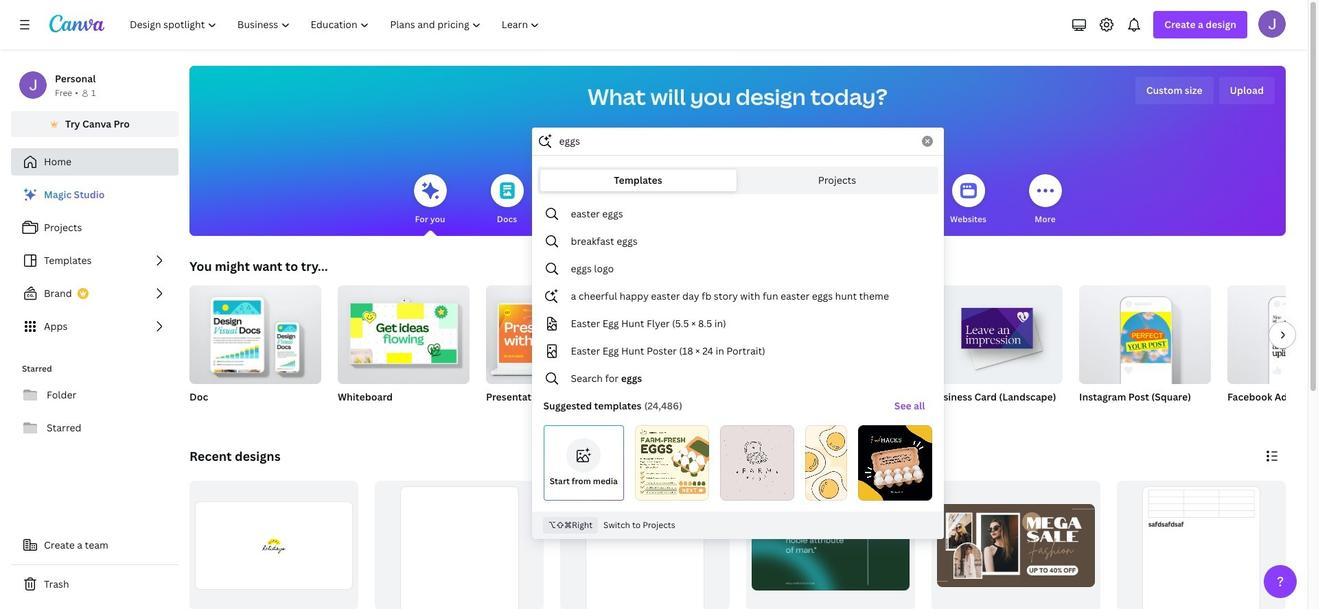 Task type: locate. For each thing, give the bounding box(es) containing it.
jacob simon image
[[1259, 10, 1287, 38]]

list box
[[533, 201, 943, 507]]

top level navigation element
[[121, 11, 552, 38]]

list
[[11, 181, 179, 341]]

None search field
[[532, 128, 944, 540]]

group
[[190, 280, 321, 422], [190, 280, 321, 385], [338, 280, 470, 422], [338, 280, 470, 385], [931, 280, 1063, 422], [931, 280, 1063, 385], [1080, 280, 1212, 422], [1080, 280, 1212, 385], [486, 286, 618, 422], [486, 286, 618, 385], [635, 286, 767, 422], [783, 286, 915, 422], [1228, 286, 1319, 422], [1228, 286, 1319, 385], [190, 482, 359, 610], [375, 482, 544, 610], [932, 482, 1101, 610], [1117, 482, 1287, 610]]

edit a copy of the yellow illustrated eggs phone wallpaper template image
[[806, 426, 847, 501]]



Task type: describe. For each thing, give the bounding box(es) containing it.
edit a copy of the black orange food hacks food instagram post template image
[[858, 426, 932, 501]]

edit a copy of the green and orange minimalist illustrated farm fresh eggs linkedin post template image
[[635, 426, 710, 501]]

Search search field
[[559, 128, 914, 155]]

edit a copy of the farm eggs modern graphic beige logo template image
[[721, 426, 795, 501]]



Task type: vqa. For each thing, say whether or not it's contained in the screenshot.
'the' within the Change the colors and add alt text to improve accessibility
no



